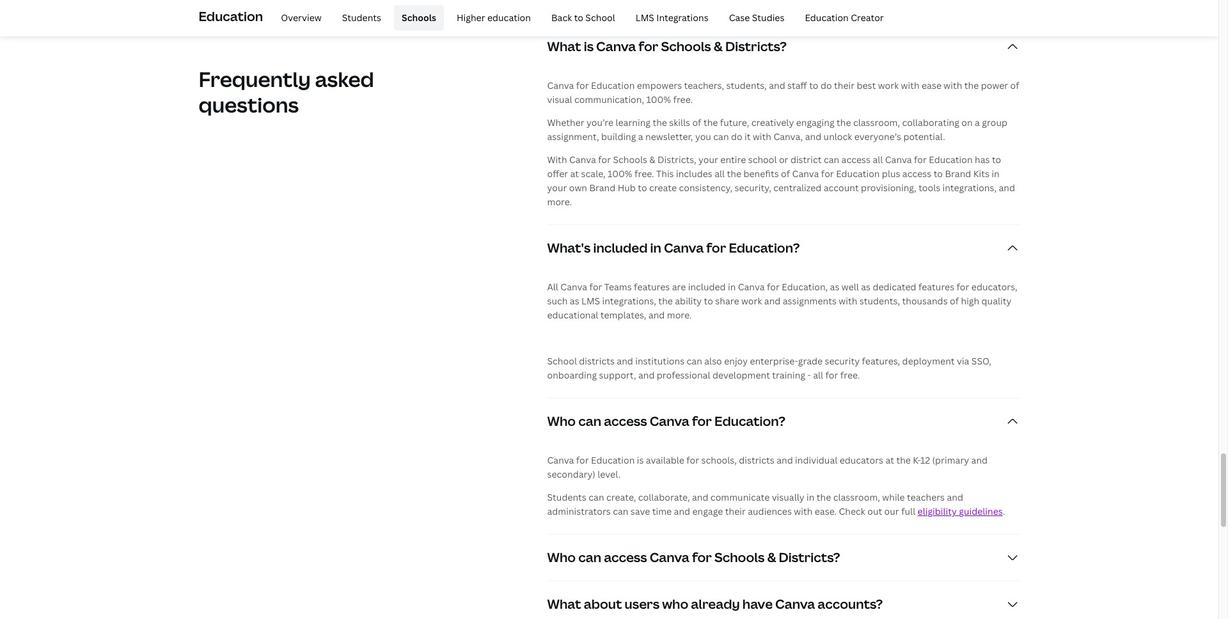 Task type: locate. For each thing, give the bounding box(es) containing it.
overview
[[281, 11, 322, 24]]

free. down 'security'
[[841, 370, 861, 382]]

0 horizontal spatial integrations,
[[603, 295, 657, 307]]

what down back
[[548, 38, 582, 55]]

0 vertical spatial is
[[584, 38, 594, 55]]

for down 'security'
[[826, 370, 839, 382]]

what is canva for schools & districts? button
[[548, 24, 1021, 70]]

1 horizontal spatial brand
[[946, 168, 972, 180]]

is inside dropdown button
[[584, 38, 594, 55]]

the up the you
[[704, 117, 718, 129]]

1 horizontal spatial work
[[879, 80, 899, 92]]

canva up available
[[650, 413, 690, 430]]

0 horizontal spatial &
[[650, 154, 656, 166]]

can down administrators
[[579, 549, 602, 567]]

of
[[1011, 80, 1020, 92], [693, 117, 702, 129], [782, 168, 791, 180], [950, 295, 960, 307]]

with inside students can create, collaborate, and communicate visually in the classroom, while teachers and administrators can save time and engage their audiences with ease. check out our full
[[794, 506, 813, 518]]

schools inside what is canva for schools & districts? dropdown button
[[661, 38, 712, 55]]

provisioning,
[[862, 182, 917, 194]]

do inside canva for education empowers teachers, students, and staff to do their best work with ease with the power of visual communication, 100% free.
[[821, 80, 832, 92]]

canva up visual
[[548, 80, 574, 92]]

1 vertical spatial included
[[689, 281, 726, 293]]

0 vertical spatial education?
[[729, 240, 800, 257]]

their down communicate
[[726, 506, 746, 518]]

districts?
[[726, 38, 787, 55], [779, 549, 841, 567]]

students, inside canva for education empowers teachers, students, and staff to do their best work with ease with the power of visual communication, 100% free.
[[727, 80, 767, 92]]

the up newsletter,
[[653, 117, 668, 129]]

features up thousands
[[919, 281, 955, 293]]

level.
[[598, 469, 621, 481]]

the left the k-
[[897, 455, 911, 467]]

1 horizontal spatial students,
[[860, 295, 901, 307]]

features left are
[[634, 281, 670, 293]]

for inside "dropdown button"
[[707, 240, 727, 257]]

features,
[[862, 355, 901, 368]]

can up administrators
[[589, 492, 605, 504]]

administrators
[[548, 506, 611, 518]]

0 vertical spatial free.
[[674, 94, 693, 106]]

1 vertical spatial their
[[726, 506, 746, 518]]

0 horizontal spatial is
[[584, 38, 594, 55]]

canva inside canva for education empowers teachers, students, and staff to do their best work with ease with the power of visual communication, 100% free.
[[548, 80, 574, 92]]

includes
[[677, 168, 713, 180]]

0 vertical spatial do
[[821, 80, 832, 92]]

the down are
[[659, 295, 673, 307]]

in inside students can create, collaborate, and communicate visually in the classroom, while teachers and administrators can save time and engage their audiences with ease. check out our full
[[807, 492, 815, 504]]

of inside the with canva for schools & districts, your entire school or district can access all canva for education has to offer at scale, 100% free. this includes all the benefits of canva for education plus access to brand kits in your own brand hub to create consistency, security, centralized account provisioning, tools integrations, and more.
[[782, 168, 791, 180]]

case studies link
[[722, 5, 793, 31]]

canva up 'secondary)'
[[548, 455, 574, 467]]

districts
[[579, 355, 615, 368], [739, 455, 775, 467]]

1 horizontal spatial all
[[814, 370, 824, 382]]

free.
[[674, 94, 693, 106], [635, 168, 655, 180], [841, 370, 861, 382]]

the left power
[[965, 80, 980, 92]]

1 who from the top
[[548, 413, 576, 430]]

more. down "ability"
[[667, 309, 692, 322]]

1 vertical spatial students,
[[860, 295, 901, 307]]

districts right schools,
[[739, 455, 775, 467]]

1 vertical spatial brand
[[590, 182, 616, 194]]

their left best
[[835, 80, 855, 92]]

0 horizontal spatial included
[[594, 240, 648, 257]]

100% inside canva for education empowers teachers, students, and staff to do their best work with ease with the power of visual communication, 100% free.
[[647, 94, 671, 106]]

professional
[[657, 370, 711, 382]]

best
[[857, 80, 876, 92]]

with right it on the top
[[753, 131, 772, 143]]

communicate
[[711, 492, 770, 504]]

schools inside the with canva for schools & districts, your entire school or district can access all canva for education has to offer at scale, 100% free. this includes all the benefits of canva for education plus access to brand kits in your own brand hub to create consistency, security, centralized account provisioning, tools integrations, and more.
[[613, 154, 648, 166]]

back to school link
[[544, 5, 623, 31]]

1 horizontal spatial included
[[689, 281, 726, 293]]

1 vertical spatial lms
[[582, 295, 600, 307]]

consistency,
[[679, 182, 733, 194]]

included
[[594, 240, 648, 257], [689, 281, 726, 293]]

education? inside "who can access canva for education?" dropdown button
[[715, 413, 786, 430]]

in up share
[[728, 281, 736, 293]]

for up high
[[957, 281, 970, 293]]

schools left higher
[[402, 11, 436, 24]]

0 vertical spatial what
[[548, 38, 582, 55]]

canva up are
[[664, 240, 704, 257]]

and inside the with canva for schools & districts, your entire school or district can access all canva for education has to offer at scale, 100% free. this includes all the benefits of canva for education plus access to brand kits in your own brand hub to create consistency, security, centralized account provisioning, tools integrations, and more.
[[999, 182, 1016, 194]]

2 vertical spatial free.
[[841, 370, 861, 382]]

of down or at the right of the page
[[782, 168, 791, 180]]

0 horizontal spatial free.
[[635, 168, 655, 180]]

at up own
[[571, 168, 579, 180]]

1 vertical spatial who
[[548, 549, 576, 567]]

who down onboarding
[[548, 413, 576, 430]]

classroom,
[[854, 117, 901, 129], [834, 492, 881, 504]]

classroom, inside students can create, collaborate, and communicate visually in the classroom, while teachers and administrators can save time and engage their audiences with ease. check out our full
[[834, 492, 881, 504]]

districts up support,
[[579, 355, 615, 368]]

frequently asked questions
[[199, 65, 374, 118]]

to right hub
[[638, 182, 648, 194]]

& left the districts,
[[650, 154, 656, 166]]

education inside canva for education empowers teachers, students, and staff to do their best work with ease with the power of visual communication, 100% free.
[[591, 80, 635, 92]]

the inside canva for education is available for schools, districts and individual educators at the k-12 (primary and secondary) level.
[[897, 455, 911, 467]]

to left share
[[704, 295, 714, 307]]

quality
[[982, 295, 1012, 307]]

integrations,
[[943, 182, 997, 194], [603, 295, 657, 307]]

is
[[584, 38, 594, 55], [637, 455, 644, 467]]

& up what about users who already have canva accounts? dropdown button on the bottom
[[768, 549, 777, 567]]

brand down scale,
[[590, 182, 616, 194]]

deployment
[[903, 355, 955, 368]]

1 vertical spatial &
[[650, 154, 656, 166]]

what for what is canva for schools & districts?
[[548, 38, 582, 55]]

can up professional on the bottom right
[[687, 355, 703, 368]]

schools
[[402, 11, 436, 24], [661, 38, 712, 55], [613, 154, 648, 166], [715, 549, 765, 567]]

to right has
[[993, 154, 1002, 166]]

0 vertical spatial districts?
[[726, 38, 787, 55]]

0 horizontal spatial school
[[548, 355, 577, 368]]

your
[[699, 154, 719, 166], [548, 182, 567, 194]]

entire
[[721, 154, 747, 166]]

with down well
[[839, 295, 858, 307]]

on
[[962, 117, 973, 129]]

1 horizontal spatial at
[[886, 455, 895, 467]]

lms integrations link
[[628, 5, 717, 31]]

in down create
[[651, 240, 662, 257]]

classroom, up everyone's
[[854, 117, 901, 129]]

canva
[[597, 38, 636, 55], [548, 80, 574, 92], [570, 154, 596, 166], [886, 154, 913, 166], [793, 168, 820, 180], [664, 240, 704, 257], [561, 281, 588, 293], [738, 281, 765, 293], [650, 413, 690, 430], [548, 455, 574, 467], [650, 549, 690, 567], [776, 596, 816, 613]]

work right best
[[879, 80, 899, 92]]

1 horizontal spatial integrations,
[[943, 182, 997, 194]]

2 what from the top
[[548, 596, 582, 613]]

2 horizontal spatial as
[[862, 281, 871, 293]]

teachers,
[[685, 80, 725, 92]]

1 vertical spatial more.
[[667, 309, 692, 322]]

lms up educational
[[582, 295, 600, 307]]

of up the you
[[693, 117, 702, 129]]

0 vertical spatial integrations,
[[943, 182, 997, 194]]

ease
[[922, 80, 942, 92]]

work inside all canva for teams features are included in canva for education, as well as dedicated features for educators, such as lms integrations, the ability to share work and assignments with students, thousands of high quality educational templates, and more.
[[742, 295, 763, 307]]

what left about
[[548, 596, 582, 613]]

0 vertical spatial classroom,
[[854, 117, 901, 129]]

0 horizontal spatial do
[[732, 131, 743, 143]]

more. down own
[[548, 196, 572, 208]]

1 vertical spatial education?
[[715, 413, 786, 430]]

hub
[[618, 182, 636, 194]]

0 vertical spatial their
[[835, 80, 855, 92]]

students, up 'future,'
[[727, 80, 767, 92]]

2 horizontal spatial all
[[873, 154, 884, 166]]

all right -
[[814, 370, 824, 382]]

0 vertical spatial districts
[[579, 355, 615, 368]]

1 vertical spatial 100%
[[608, 168, 633, 180]]

canva right have
[[776, 596, 816, 613]]

free. inside canva for education empowers teachers, students, and staff to do their best work with ease with the power of visual communication, 100% free.
[[674, 94, 693, 106]]

can inside school districts and institutions can also enjoy enterprise-grade security features, deployment via sso, onboarding support, and professional development training - all for free.
[[687, 355, 703, 368]]

case
[[729, 11, 750, 24]]

building
[[602, 131, 637, 143]]

0 vertical spatial included
[[594, 240, 648, 257]]

0 vertical spatial school
[[586, 11, 616, 24]]

the inside students can create, collaborate, and communicate visually in the classroom, while teachers and administrators can save time and engage their audiences with ease. check out our full
[[817, 492, 832, 504]]

education? inside what's included in canva for education? "dropdown button"
[[729, 240, 800, 257]]

for inside school districts and institutions can also enjoy enterprise-grade security features, deployment via sso, onboarding support, and professional development training - all for free.
[[826, 370, 839, 382]]

who can access canva for schools & districts? button
[[548, 535, 1021, 581]]

create
[[650, 182, 677, 194]]

access down save
[[604, 549, 647, 567]]

account
[[824, 182, 859, 194]]

0 horizontal spatial students
[[342, 11, 382, 24]]

1 vertical spatial do
[[732, 131, 743, 143]]

eligibility guidelines .
[[918, 506, 1006, 518]]

0 horizontal spatial all
[[715, 168, 725, 180]]

for down engage
[[692, 549, 712, 567]]

newsletter,
[[646, 131, 694, 143]]

at
[[571, 168, 579, 180], [886, 455, 895, 467]]

1 horizontal spatial is
[[637, 455, 644, 467]]

1 vertical spatial what
[[548, 596, 582, 613]]

classroom, up check
[[834, 492, 881, 504]]

kits
[[974, 168, 990, 180]]

with canva for schools & districts, your entire school or district can access all canva for education has to offer at scale, 100% free. this includes all the benefits of canva for education plus access to brand kits in your own brand hub to create consistency, security, centralized account provisioning, tools integrations, and more.
[[548, 154, 1016, 208]]

school right back
[[586, 11, 616, 24]]

lms integrations
[[636, 11, 709, 24]]

0 horizontal spatial 100%
[[608, 168, 633, 180]]

students left the schools link in the top of the page
[[342, 11, 382, 24]]

with down visually
[[794, 506, 813, 518]]

free. left this
[[635, 168, 655, 180]]

1 vertical spatial school
[[548, 355, 577, 368]]

who down administrators
[[548, 549, 576, 567]]

for
[[639, 38, 659, 55], [577, 80, 589, 92], [599, 154, 611, 166], [915, 154, 927, 166], [822, 168, 834, 180], [707, 240, 727, 257], [590, 281, 603, 293], [767, 281, 780, 293], [957, 281, 970, 293], [826, 370, 839, 382], [692, 413, 712, 430], [577, 455, 589, 467], [687, 455, 700, 467], [692, 549, 712, 567]]

0 vertical spatial lms
[[636, 11, 655, 24]]

0 horizontal spatial a
[[639, 131, 644, 143]]

free. inside school districts and institutions can also enjoy enterprise-grade security features, deployment via sso, onboarding support, and professional development training - all for free.
[[841, 370, 861, 382]]

a right on in the top of the page
[[976, 117, 981, 129]]

can down onboarding
[[579, 413, 602, 430]]

education? for who can access canva for education?
[[715, 413, 786, 430]]

who can access canva for education? button
[[548, 399, 1021, 445]]

1 vertical spatial at
[[886, 455, 895, 467]]

you
[[696, 131, 712, 143]]

whether you're learning the skills of the future, creatively engaging the classroom, collaborating on a group assignment, building a newsletter, you can do it with canva, and unlock everyone's potential.
[[548, 117, 1008, 143]]

1 vertical spatial work
[[742, 295, 763, 307]]

questions
[[199, 91, 299, 118]]

schools inside who can access canva for schools & districts? dropdown button
[[715, 549, 765, 567]]

sso,
[[972, 355, 992, 368]]

and inside whether you're learning the skills of the future, creatively engaging the classroom, collaborating on a group assignment, building a newsletter, you can do it with canva, and unlock everyone's potential.
[[806, 131, 822, 143]]

to
[[575, 11, 584, 24], [810, 80, 819, 92], [993, 154, 1002, 166], [934, 168, 943, 180], [638, 182, 648, 194], [704, 295, 714, 307]]

education? down development
[[715, 413, 786, 430]]

100%
[[647, 94, 671, 106], [608, 168, 633, 180]]

1 horizontal spatial as
[[831, 281, 840, 293]]

all up plus
[[873, 154, 884, 166]]

education,
[[782, 281, 828, 293]]

0 vertical spatial students
[[342, 11, 382, 24]]

work
[[879, 80, 899, 92], [742, 295, 763, 307]]

more.
[[548, 196, 572, 208], [667, 309, 692, 322]]

classroom, inside whether you're learning the skills of the future, creatively engaging the classroom, collaborating on a group assignment, building a newsletter, you can do it with canva, and unlock everyone's potential.
[[854, 117, 901, 129]]

time
[[653, 506, 672, 518]]

at left the k-
[[886, 455, 895, 467]]

as up educational
[[570, 295, 580, 307]]

1 vertical spatial districts
[[739, 455, 775, 467]]

0 horizontal spatial students,
[[727, 80, 767, 92]]

1 horizontal spatial districts
[[739, 455, 775, 467]]

1 horizontal spatial their
[[835, 80, 855, 92]]

whether
[[548, 117, 585, 129]]

at inside canva for education is available for schools, districts and individual educators at the k-12 (primary and secondary) level.
[[886, 455, 895, 467]]

with inside whether you're learning the skills of the future, creatively engaging the classroom, collaborating on a group assignment, building a newsletter, you can do it with canva, and unlock everyone's potential.
[[753, 131, 772, 143]]

brand left kits
[[946, 168, 972, 180]]

with right the ease
[[944, 80, 963, 92]]

1 horizontal spatial a
[[976, 117, 981, 129]]

work right share
[[742, 295, 763, 307]]

institutions
[[636, 355, 685, 368]]

0 vertical spatial work
[[879, 80, 899, 92]]

can down unlock at right top
[[824, 154, 840, 166]]

menu bar containing overview
[[268, 5, 892, 31]]

is down back to school link
[[584, 38, 594, 55]]

0 horizontal spatial lms
[[582, 295, 600, 307]]

0 vertical spatial students,
[[727, 80, 767, 92]]

future,
[[721, 117, 750, 129]]

0 horizontal spatial features
[[634, 281, 670, 293]]

1 what from the top
[[548, 38, 582, 55]]

full
[[902, 506, 916, 518]]

1 vertical spatial classroom,
[[834, 492, 881, 504]]

creator
[[851, 11, 884, 24]]

canva up scale,
[[570, 154, 596, 166]]

as right well
[[862, 281, 871, 293]]

students inside students can create, collaborate, and communicate visually in the classroom, while teachers and administrators can save time and engage their audiences with ease. check out our full
[[548, 492, 587, 504]]

as left well
[[831, 281, 840, 293]]

1 horizontal spatial free.
[[674, 94, 693, 106]]

canva down back to school link
[[597, 38, 636, 55]]

0 vertical spatial who
[[548, 413, 576, 430]]

such
[[548, 295, 568, 307]]

the down "entire"
[[727, 168, 742, 180]]

k-
[[914, 455, 921, 467]]

all
[[873, 154, 884, 166], [715, 168, 725, 180], [814, 370, 824, 382]]

1 horizontal spatial lms
[[636, 11, 655, 24]]

in right kits
[[992, 168, 1000, 180]]

1 horizontal spatial 100%
[[647, 94, 671, 106]]

is inside canva for education is available for schools, districts and individual educators at the k-12 (primary and secondary) level.
[[637, 455, 644, 467]]

your down offer
[[548, 182, 567, 194]]

school inside menu bar
[[586, 11, 616, 24]]

2 horizontal spatial free.
[[841, 370, 861, 382]]

schools up have
[[715, 549, 765, 567]]

check
[[839, 506, 866, 518]]

1 horizontal spatial &
[[714, 38, 723, 55]]

higher education
[[457, 11, 531, 24]]

students, inside all canva for teams features are included in canva for education, as well as dedicated features for educators, such as lms integrations, the ability to share work and assignments with students, thousands of high quality educational templates, and more.
[[860, 295, 901, 307]]

0 horizontal spatial more.
[[548, 196, 572, 208]]

1 vertical spatial your
[[548, 182, 567, 194]]

security
[[825, 355, 860, 368]]

menu bar
[[268, 5, 892, 31]]

0 vertical spatial 100%
[[647, 94, 671, 106]]

for up 'account'
[[822, 168, 834, 180]]

to right back
[[575, 11, 584, 24]]

0 vertical spatial a
[[976, 117, 981, 129]]

can
[[714, 131, 729, 143], [824, 154, 840, 166], [687, 355, 703, 368], [579, 413, 602, 430], [589, 492, 605, 504], [613, 506, 629, 518], [579, 549, 602, 567]]

free. for institutions
[[841, 370, 861, 382]]

who for who can access canva for schools & districts?
[[548, 549, 576, 567]]

1 horizontal spatial features
[[919, 281, 955, 293]]

1 horizontal spatial school
[[586, 11, 616, 24]]

students, down dedicated
[[860, 295, 901, 307]]

for up share
[[707, 240, 727, 257]]

100% up hub
[[608, 168, 633, 180]]

assignments
[[783, 295, 837, 307]]

2 horizontal spatial &
[[768, 549, 777, 567]]

0 horizontal spatial districts
[[579, 355, 615, 368]]

schools down building
[[613, 154, 648, 166]]

available
[[646, 455, 685, 467]]

are
[[673, 281, 686, 293]]

who can access canva for schools & districts?
[[548, 549, 841, 567]]

to right staff
[[810, 80, 819, 92]]

1 vertical spatial is
[[637, 455, 644, 467]]

development
[[713, 370, 771, 382]]

0 horizontal spatial their
[[726, 506, 746, 518]]

to inside all canva for teams features are included in canva for education, as well as dedicated features for educators, such as lms integrations, the ability to share work and assignments with students, thousands of high quality educational templates, and more.
[[704, 295, 714, 307]]

included up "teams"
[[594, 240, 648, 257]]

1 horizontal spatial students
[[548, 492, 587, 504]]

1 horizontal spatial your
[[699, 154, 719, 166]]

0 horizontal spatial at
[[571, 168, 579, 180]]

who for who can access canva for education?
[[548, 413, 576, 430]]

& up the teachers,
[[714, 38, 723, 55]]

in right visually
[[807, 492, 815, 504]]

included up "ability"
[[689, 281, 726, 293]]

0 horizontal spatial as
[[570, 295, 580, 307]]

canva down district
[[793, 168, 820, 180]]

skills
[[670, 117, 691, 129]]

0 horizontal spatial work
[[742, 295, 763, 307]]

what
[[548, 38, 582, 55], [548, 596, 582, 613]]

of right power
[[1011, 80, 1020, 92]]

1 vertical spatial students
[[548, 492, 587, 504]]

0 vertical spatial more.
[[548, 196, 572, 208]]

ability
[[675, 295, 702, 307]]

2 vertical spatial &
[[768, 549, 777, 567]]

in
[[992, 168, 1000, 180], [651, 240, 662, 257], [728, 281, 736, 293], [807, 492, 815, 504]]

communication,
[[575, 94, 645, 106]]

their inside students can create, collaborate, and communicate visually in the classroom, while teachers and administrators can save time and engage their audiences with ease. check out our full
[[726, 506, 746, 518]]

higher
[[457, 11, 486, 24]]

0 vertical spatial all
[[873, 154, 884, 166]]

free. for schools
[[635, 168, 655, 180]]

1 horizontal spatial do
[[821, 80, 832, 92]]

1 vertical spatial free.
[[635, 168, 655, 180]]

all down "entire"
[[715, 168, 725, 180]]

0 vertical spatial at
[[571, 168, 579, 180]]

1 vertical spatial integrations,
[[603, 295, 657, 307]]

do left it on the top
[[732, 131, 743, 143]]

with inside all canva for teams features are included in canva for education, as well as dedicated features for educators, such as lms integrations, the ability to share work and assignments with students, thousands of high quality educational templates, and more.
[[839, 295, 858, 307]]

students up administrators
[[548, 492, 587, 504]]

students inside menu bar
[[342, 11, 382, 24]]

integrations, inside the with canva for schools & districts, your entire school or district can access all canva for education has to offer at scale, 100% free. this includes all the benefits of canva for education plus access to brand kits in your own brand hub to create consistency, security, centralized account provisioning, tools integrations, and more.
[[943, 182, 997, 194]]

free. inside the with canva for schools & districts, your entire school or district can access all canva for education has to offer at scale, 100% free. this includes all the benefits of canva for education plus access to brand kits in your own brand hub to create consistency, security, centralized account provisioning, tools integrations, and more.
[[635, 168, 655, 180]]

2 who from the top
[[548, 549, 576, 567]]

districts? down case studies link
[[726, 38, 787, 55]]

2 vertical spatial all
[[814, 370, 824, 382]]

1 horizontal spatial more.
[[667, 309, 692, 322]]

schools down integrations
[[661, 38, 712, 55]]

100% down empowers
[[647, 94, 671, 106]]



Task type: vqa. For each thing, say whether or not it's contained in the screenshot.
bottom projects
no



Task type: describe. For each thing, give the bounding box(es) containing it.
education inside canva for education is available for schools, districts and individual educators at the k-12 (primary and secondary) level.
[[591, 455, 635, 467]]

what for what about users who already have canva accounts?
[[548, 596, 582, 613]]

high
[[962, 295, 980, 307]]

or
[[780, 154, 789, 166]]

education? for what's included in canva for education?
[[729, 240, 800, 257]]

at inside the with canva for schools & districts, your entire school or district can access all canva for education has to offer at scale, 100% free. this includes all the benefits of canva for education plus access to brand kits in your own brand hub to create consistency, security, centralized account provisioning, tools integrations, and more.
[[571, 168, 579, 180]]

for left "teams"
[[590, 281, 603, 293]]

power
[[982, 80, 1009, 92]]

students for students
[[342, 11, 382, 24]]

district
[[791, 154, 822, 166]]

canva inside "dropdown button"
[[664, 240, 704, 257]]

studies
[[753, 11, 785, 24]]

and inside canva for education empowers teachers, students, and staff to do their best work with ease with the power of visual communication, 100% free.
[[769, 80, 786, 92]]

ease.
[[815, 506, 837, 518]]

save
[[631, 506, 651, 518]]

the up unlock at right top
[[837, 117, 852, 129]]

out
[[868, 506, 883, 518]]

case studies
[[729, 11, 785, 24]]

lms inside all canva for teams features are included in canva for education, as well as dedicated features for educators, such as lms integrations, the ability to share work and assignments with students, thousands of high quality educational templates, and more.
[[582, 295, 600, 307]]

canva inside canva for education is available for schools, districts and individual educators at the k-12 (primary and secondary) level.
[[548, 455, 574, 467]]

higher education link
[[449, 5, 539, 31]]

& inside the with canva for schools & districts, your entire school or district can access all canva for education has to offer at scale, 100% free. this includes all the benefits of canva for education plus access to brand kits in your own brand hub to create consistency, security, centralized account provisioning, tools integrations, and more.
[[650, 154, 656, 166]]

for left schools,
[[687, 455, 700, 467]]

empowers
[[637, 80, 682, 92]]

0 horizontal spatial your
[[548, 182, 567, 194]]

teachers
[[908, 492, 945, 504]]

back
[[552, 11, 572, 24]]

templates,
[[601, 309, 647, 322]]

collaborating
[[903, 117, 960, 129]]

included inside what's included in canva for education? "dropdown button"
[[594, 240, 648, 257]]

2 features from the left
[[919, 281, 955, 293]]

centralized
[[774, 182, 822, 194]]

in inside all canva for teams features are included in canva for education, as well as dedicated features for educators, such as lms integrations, the ability to share work and assignments with students, thousands of high quality educational templates, and more.
[[728, 281, 736, 293]]

the inside all canva for teams features are included in canva for education, as well as dedicated features for educators, such as lms integrations, the ability to share work and assignments with students, thousands of high quality educational templates, and more.
[[659, 295, 673, 307]]

students can create, collaborate, and communicate visually in the classroom, while teachers and administrators can save time and engage their audiences with ease. check out our full
[[548, 492, 964, 518]]

staff
[[788, 80, 808, 92]]

all inside school districts and institutions can also enjoy enterprise-grade security features, deployment via sso, onboarding support, and professional development training - all for free.
[[814, 370, 824, 382]]

0 horizontal spatial brand
[[590, 182, 616, 194]]

lms inside lms integrations link
[[636, 11, 655, 24]]

integrations
[[657, 11, 709, 24]]

what about users who already have canva accounts?
[[548, 596, 883, 613]]

asked
[[315, 65, 374, 93]]

for down lms integrations link
[[639, 38, 659, 55]]

eligibility guidelines link
[[918, 506, 1003, 518]]

.
[[1003, 506, 1006, 518]]

potential.
[[904, 131, 946, 143]]

for left education,
[[767, 281, 780, 293]]

can down create,
[[613, 506, 629, 518]]

who
[[663, 596, 689, 613]]

also
[[705, 355, 723, 368]]

for inside canva for education empowers teachers, students, and staff to do their best work with ease with the power of visual communication, 100% free.
[[577, 80, 589, 92]]

eligibility
[[918, 506, 957, 518]]

well
[[842, 281, 860, 293]]

engaging
[[797, 117, 835, 129]]

security,
[[735, 182, 772, 194]]

of inside all canva for teams features are included in canva for education, as well as dedicated features for educators, such as lms integrations, the ability to share work and assignments with students, thousands of high quality educational templates, and more.
[[950, 295, 960, 307]]

more. inside all canva for teams features are included in canva for education, as well as dedicated features for educators, such as lms integrations, the ability to share work and assignments with students, thousands of high quality educational templates, and more.
[[667, 309, 692, 322]]

training
[[773, 370, 806, 382]]

with left the ease
[[902, 80, 920, 92]]

already
[[692, 596, 740, 613]]

work inside canva for education empowers teachers, students, and staff to do their best work with ease with the power of visual communication, 100% free.
[[879, 80, 899, 92]]

creatively
[[752, 117, 795, 129]]

do inside whether you're learning the skills of the future, creatively engaging the classroom, collaborating on a group assignment, building a newsletter, you can do it with canva, and unlock everyone's potential.
[[732, 131, 743, 143]]

schools inside menu bar
[[402, 11, 436, 24]]

canva up share
[[738, 281, 765, 293]]

learning
[[616, 117, 651, 129]]

1 vertical spatial districts?
[[779, 549, 841, 567]]

canva right all
[[561, 281, 588, 293]]

collaborate,
[[639, 492, 690, 504]]

thousands
[[903, 295, 948, 307]]

1 features from the left
[[634, 281, 670, 293]]

support,
[[599, 370, 637, 382]]

access down unlock at right top
[[842, 154, 871, 166]]

with
[[548, 154, 567, 166]]

teams
[[605, 281, 632, 293]]

the inside the with canva for schools & districts, your entire school or district can access all canva for education has to offer at scale, 100% free. this includes all the benefits of canva for education plus access to brand kits in your own brand hub to create consistency, security, centralized account provisioning, tools integrations, and more.
[[727, 168, 742, 180]]

their inside canva for education empowers teachers, students, and staff to do their best work with ease with the power of visual communication, 100% free.
[[835, 80, 855, 92]]

of inside whether you're learning the skills of the future, creatively engaging the classroom, collaborating on a group assignment, building a newsletter, you can do it with canva, and unlock everyone's potential.
[[693, 117, 702, 129]]

overview link
[[273, 5, 329, 31]]

1 vertical spatial a
[[639, 131, 644, 143]]

canva for education empowers teachers, students, and staff to do their best work with ease with the power of visual communication, 100% free.
[[548, 80, 1020, 106]]

can inside the with canva for schools & districts, your entire school or district can access all canva for education has to offer at scale, 100% free. this includes all the benefits of canva for education plus access to brand kits in your own brand hub to create consistency, security, centralized account provisioning, tools integrations, and more.
[[824, 154, 840, 166]]

for down potential.
[[915, 154, 927, 166]]

audiences
[[748, 506, 792, 518]]

what about users who already have canva accounts? button
[[548, 582, 1021, 620]]

education
[[488, 11, 531, 24]]

own
[[570, 182, 588, 194]]

education inside education creator link
[[805, 11, 849, 24]]

via
[[958, 355, 970, 368]]

group
[[983, 117, 1008, 129]]

integrations, inside all canva for teams features are included in canva for education, as well as dedicated features for educators, such as lms integrations, the ability to share work and assignments with students, thousands of high quality educational templates, and more.
[[603, 295, 657, 307]]

share
[[716, 295, 740, 307]]

school districts and institutions can also enjoy enterprise-grade security features, deployment via sso, onboarding support, and professional development training - all for free.
[[548, 355, 992, 382]]

students for students can create, collaborate, and communicate visually in the classroom, while teachers and administrators can save time and engage their audiences with ease. check out our full
[[548, 492, 587, 504]]

0 vertical spatial brand
[[946, 168, 972, 180]]

to inside canva for education empowers teachers, students, and staff to do their best work with ease with the power of visual communication, 100% free.
[[810, 80, 819, 92]]

to up tools
[[934, 168, 943, 180]]

included inside all canva for teams features are included in canva for education, as well as dedicated features for educators, such as lms integrations, the ability to share work and assignments with students, thousands of high quality educational templates, and more.
[[689, 281, 726, 293]]

onboarding
[[548, 370, 597, 382]]

canva for education is available for schools, districts and individual educators at the k-12 (primary and secondary) level.
[[548, 455, 988, 481]]

users
[[625, 596, 660, 613]]

tools
[[919, 182, 941, 194]]

benefits
[[744, 168, 779, 180]]

(primary
[[933, 455, 970, 467]]

0 vertical spatial your
[[699, 154, 719, 166]]

more. inside the with canva for schools & districts, your entire school or district can access all canva for education has to offer at scale, 100% free. this includes all the benefits of canva for education plus access to brand kits in your own brand hub to create consistency, security, centralized account provisioning, tools integrations, and more.
[[548, 196, 572, 208]]

school inside school districts and institutions can also enjoy enterprise-grade security features, deployment via sso, onboarding support, and professional development training - all for free.
[[548, 355, 577, 368]]

while
[[883, 492, 906, 504]]

create,
[[607, 492, 636, 504]]

districts inside school districts and institutions can also enjoy enterprise-grade security features, deployment via sso, onboarding support, and professional development training - all for free.
[[579, 355, 615, 368]]

districts inside canva for education is available for schools, districts and individual educators at the k-12 (primary and secondary) level.
[[739, 455, 775, 467]]

this
[[657, 168, 674, 180]]

education creator
[[805, 11, 884, 24]]

education creator link
[[798, 5, 892, 31]]

plus
[[883, 168, 901, 180]]

unlock
[[824, 131, 853, 143]]

you're
[[587, 117, 614, 129]]

who can access canva for education?
[[548, 413, 786, 430]]

our
[[885, 506, 900, 518]]

0 vertical spatial &
[[714, 38, 723, 55]]

the inside canva for education empowers teachers, students, and staff to do their best work with ease with the power of visual communication, 100% free.
[[965, 80, 980, 92]]

secondary)
[[548, 469, 596, 481]]

engage
[[693, 506, 723, 518]]

in inside "dropdown button"
[[651, 240, 662, 257]]

for up 'secondary)'
[[577, 455, 589, 467]]

canva down time
[[650, 549, 690, 567]]

dedicated
[[873, 281, 917, 293]]

in inside the with canva for schools & districts, your entire school or district can access all canva for education has to offer at scale, 100% free. this includes all the benefits of canva for education plus access to brand kits in your own brand hub to create consistency, security, centralized account provisioning, tools integrations, and more.
[[992, 168, 1000, 180]]

100% inside the with canva for schools & districts, your entire school or district can access all canva for education has to offer at scale, 100% free. this includes all the benefits of canva for education plus access to brand kits in your own brand hub to create consistency, security, centralized account provisioning, tools integrations, and more.
[[608, 168, 633, 180]]

for up scale,
[[599, 154, 611, 166]]

for up schools,
[[692, 413, 712, 430]]

of inside canva for education empowers teachers, students, and staff to do their best work with ease with the power of visual communication, 100% free.
[[1011, 80, 1020, 92]]

what's included in canva for education?
[[548, 240, 800, 257]]

access up tools
[[903, 168, 932, 180]]

visually
[[772, 492, 805, 504]]

it
[[745, 131, 751, 143]]

individual
[[796, 455, 838, 467]]

1 vertical spatial all
[[715, 168, 725, 180]]

canva up plus
[[886, 154, 913, 166]]

to inside menu bar
[[575, 11, 584, 24]]

access down support,
[[604, 413, 647, 430]]

can inside whether you're learning the skills of the future, creatively engaging the classroom, collaborating on a group assignment, building a newsletter, you can do it with canva, and unlock everyone's potential.
[[714, 131, 729, 143]]



